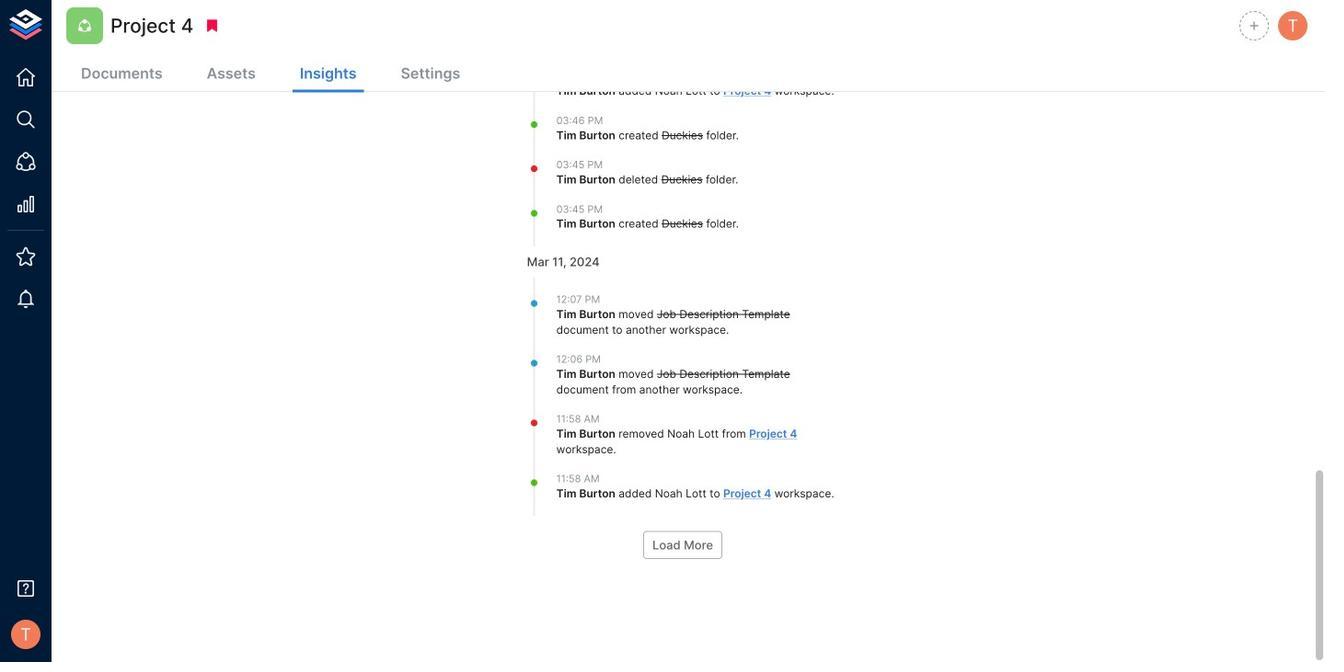 Task type: describe. For each thing, give the bounding box(es) containing it.
remove bookmark image
[[204, 17, 220, 34]]



Task type: vqa. For each thing, say whether or not it's contained in the screenshot.
remove bookmark Image
yes



